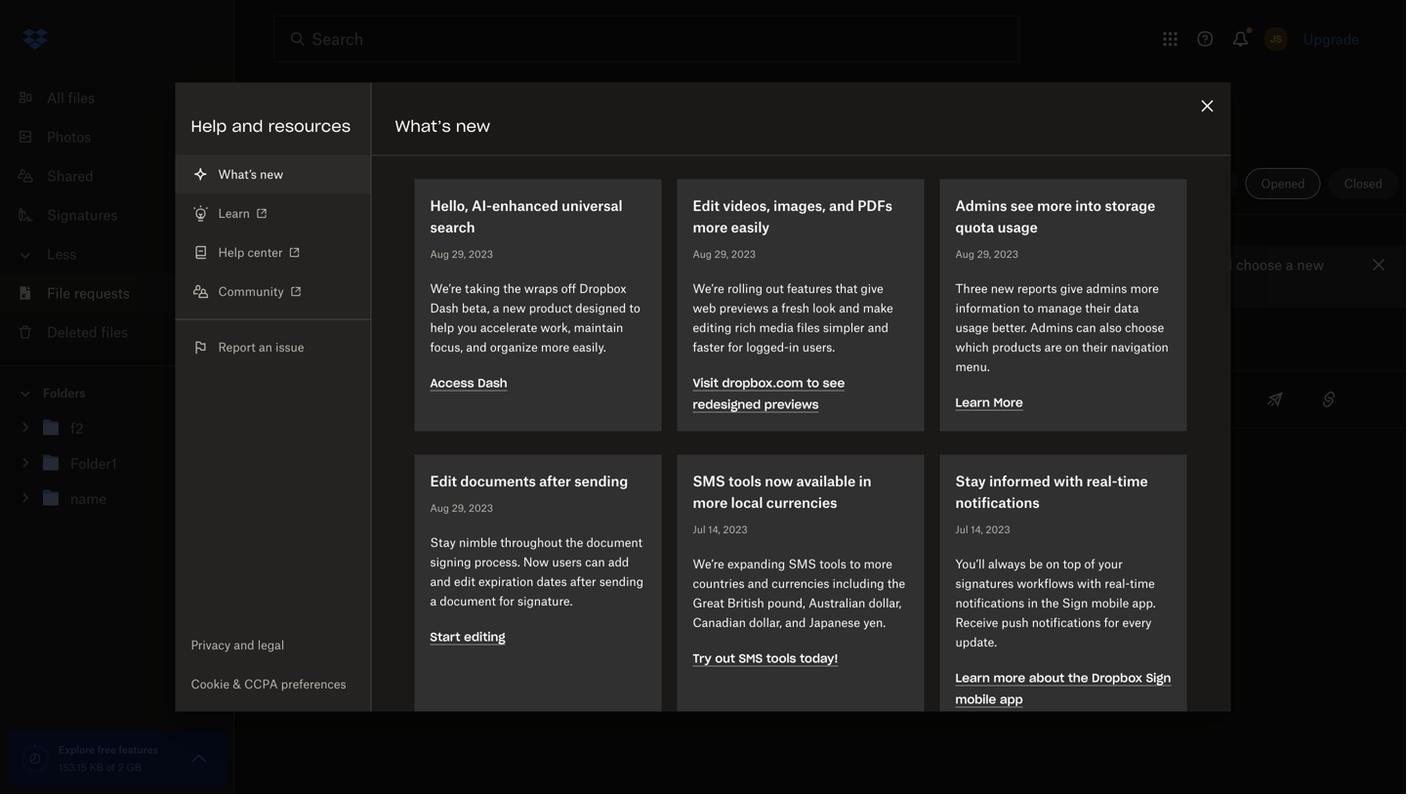 Task type: locate. For each thing, give the bounding box(es) containing it.
1 horizontal spatial 14,
[[971, 524, 983, 536]]

file down less
[[47, 285, 70, 301]]

0 horizontal spatial choose
[[1125, 320, 1165, 335]]

you inside the 'a file request was closed because the folder was deleted or you no longer have permission to edit the request folder. to reopen it, click 'reopen' and choose a new folder.'
[[672, 256, 695, 273]]

1 vertical spatial admins
[[1031, 320, 1074, 335]]

or
[[655, 256, 668, 273]]

1 horizontal spatial what's
[[395, 116, 451, 136]]

new inside button
[[260, 167, 283, 182]]

files inside the we're rolling out features that give web previews a fresh look and make editing rich media files simpler and faster for logged-in users.
[[797, 320, 820, 335]]

aug 29, 2023 down "search"
[[430, 248, 493, 260]]

for down the expiration
[[499, 594, 515, 609]]

ccpa
[[244, 677, 278, 692]]

aug for hello, ai-enhanced universal search
[[430, 248, 449, 260]]

we're inside the we're rolling out features that give web previews a fresh look and make editing rich media files simpler and faster for logged-in users.
[[693, 281, 725, 296]]

edit down the signing
[[454, 574, 475, 589]]

universal
[[562, 197, 623, 214]]

0 vertical spatial previews
[[720, 301, 769, 316]]

of inside you'll always be on top of your signatures workflows with real-time notifications in the sign mobile app. receive push notifications for every update.
[[1085, 557, 1096, 571]]

a right beta,
[[493, 301, 499, 316]]

jul 14, 2023
[[693, 524, 748, 536], [956, 524, 1011, 536]]

1 vertical spatial choose
[[1125, 320, 1165, 335]]

more up "app"
[[994, 671, 1026, 686]]

previews inside the we're rolling out features that give web previews a fresh look and make editing rich media files simpler and faster for logged-in users.
[[720, 301, 769, 316]]

request up "three"
[[942, 256, 991, 273]]

1 column header from the left
[[786, 316, 904, 362]]

features up the gb on the left bottom of page
[[119, 744, 158, 756]]

document up add
[[587, 535, 643, 550]]

0 vertical spatial out
[[766, 281, 784, 296]]

1 horizontal spatial admins
[[1031, 320, 1074, 335]]

for inside you'll always be on top of your signatures workflows with real-time notifications in the sign mobile app. receive push notifications for every update.
[[1104, 615, 1120, 630]]

with right informed on the right
[[1054, 473, 1084, 489]]

sign inside you'll always be on top of your signatures workflows with real-time notifications in the sign mobile app. receive push notifications for every update.
[[1063, 596, 1088, 611]]

29, for hello, ai-enhanced universal search
[[452, 248, 466, 260]]

to down reports
[[1023, 301, 1035, 316]]

0 vertical spatial choose
[[1237, 256, 1282, 273]]

files for all files
[[68, 89, 95, 106]]

signatures link
[[16, 195, 234, 234]]

0 vertical spatial currencies
[[767, 494, 838, 511]]

explore
[[59, 744, 95, 756]]

0 horizontal spatial can
[[585, 555, 605, 569]]

we're for hello, ai-enhanced universal search
[[430, 281, 462, 296]]

maintain
[[574, 320, 624, 335]]

1 horizontal spatial folder.
[[994, 256, 1034, 273]]

admins see more into storage quota usage
[[956, 197, 1156, 235]]

on right the are
[[1065, 340, 1079, 355]]

new inside we're taking the wraps off dropbox dash beta, a new product designed to help you accelerate work, maintain focus, and organize more easily.
[[503, 301, 526, 316]]

previews
[[720, 301, 769, 316], [765, 397, 819, 412]]

learn up the hello,
[[405, 144, 442, 161]]

signature.
[[518, 594, 573, 609]]

0 horizontal spatial in
[[789, 340, 800, 355]]

mobile left "app"
[[956, 692, 997, 707]]

shared
[[47, 168, 94, 184]]

search
[[430, 219, 475, 235]]

workflows
[[1017, 576, 1074, 591]]

0 horizontal spatial -
[[786, 391, 792, 408]]

0 horizontal spatial on
[[1046, 557, 1060, 571]]

help center link
[[175, 233, 371, 272]]

1 vertical spatial previews
[[765, 397, 819, 412]]

requests inside list item
[[74, 285, 130, 301]]

you'll
[[956, 557, 985, 571]]

1 horizontal spatial dollar,
[[869, 596, 902, 611]]

1 horizontal spatial editing
[[693, 320, 732, 335]]

time inside stay informed with real-time notifications
[[1118, 473, 1148, 489]]

see down users.
[[823, 376, 845, 391]]

update.
[[956, 635, 997, 650]]

new inside the 'a file request was closed because the folder was deleted or you no longer have permission to edit the request folder. to reopen it, click 'reopen' and choose a new folder.'
[[1297, 256, 1325, 273]]

in left users.
[[789, 340, 800, 355]]

cookie & ccpa preferences
[[191, 677, 346, 692]]

2 give from the left
[[1061, 281, 1083, 296]]

0 horizontal spatial what's
[[218, 167, 257, 182]]

now
[[524, 555, 549, 569]]

0 vertical spatial of
[[1085, 557, 1096, 571]]

new up accelerate
[[503, 301, 526, 316]]

admins inside three new reports give admins more information to manage their data usage better. admins can also choose which products are on their navigation menu.
[[1031, 320, 1074, 335]]

previews inside visit dropbox.com to see redesigned previews
[[765, 397, 819, 412]]

dropbox
[[579, 281, 627, 296], [1092, 671, 1143, 686]]

with down top
[[1077, 576, 1102, 591]]

0 vertical spatial folder.
[[994, 256, 1034, 273]]

receive
[[956, 615, 999, 630]]

2 request from the left
[[942, 256, 991, 273]]

1 horizontal spatial jul 14, 2023
[[956, 524, 1011, 536]]

out inside the we're rolling out features that give web previews a fresh look and make editing rich media files simpler and faster for logged-in users.
[[766, 281, 784, 296]]

row
[[274, 308, 1407, 371], [274, 371, 1407, 429]]

row containing 12/20/2023
[[274, 371, 1407, 429]]

14, up countries
[[708, 524, 721, 536]]

editing right start
[[464, 630, 505, 645]]

edit inside the 'a file request was closed because the folder was deleted or you no longer have permission to edit the request folder. to reopen it, click 'reopen' and choose a new folder.'
[[889, 256, 914, 273]]

tools up the including
[[820, 557, 847, 571]]

0 horizontal spatial edit
[[454, 574, 475, 589]]

table containing name
[[274, 308, 1407, 429]]

1 horizontal spatial sms
[[739, 651, 763, 666]]

taking
[[465, 281, 500, 296]]

1 horizontal spatial files
[[101, 324, 128, 340]]

files right the all at the top of the page
[[68, 89, 95, 106]]

request
[[323, 256, 371, 273], [942, 256, 991, 273]]

table
[[274, 308, 1407, 429]]

list containing all files
[[0, 66, 234, 365]]

new up 'learn about file requests' link at the left of the page
[[456, 116, 490, 136]]

currencies
[[767, 494, 838, 511], [772, 576, 830, 591]]

0 vertical spatial sms
[[693, 473, 725, 489]]

stay inside stay informed with real-time notifications
[[956, 473, 986, 489]]

0 vertical spatial time
[[1118, 473, 1148, 489]]

1 horizontal spatial -
[[989, 391, 995, 408]]

we're up countries
[[693, 557, 725, 571]]

0 vertical spatial mobile
[[1092, 596, 1129, 611]]

to
[[1037, 256, 1053, 273]]

0 vertical spatial editing
[[693, 320, 732, 335]]

sign down every
[[1147, 671, 1171, 686]]

jul 14, 2023 for notifications
[[956, 524, 1011, 536]]

for inside 'stay nimble throughout the document signing process. now users can add and edit expiration dates after sending a document for signature.'
[[499, 594, 515, 609]]

1 vertical spatial file requests
[[47, 285, 130, 301]]

0 horizontal spatial usage
[[956, 320, 989, 335]]

0 horizontal spatial about
[[446, 144, 483, 161]]

1 horizontal spatial you
[[672, 256, 695, 273]]

edit for edit videos, images, and pdfs more easily
[[693, 197, 720, 214]]

0 vertical spatial in
[[789, 340, 800, 355]]

you
[[672, 256, 695, 273], [457, 320, 477, 335]]

files inside "link"
[[68, 89, 95, 106]]

0 vertical spatial what's
[[395, 116, 451, 136]]

1 vertical spatial sending
[[600, 574, 644, 589]]

in inside you'll always be on top of your signatures workflows with real-time notifications in the sign mobile app. receive push notifications for every update.
[[1028, 596, 1038, 611]]

stay for stay nimble throughout the document signing process. now users can add and edit expiration dates after sending a document for signature.
[[430, 535, 456, 550]]

0 vertical spatial file
[[487, 144, 507, 161]]

notifications
[[956, 494, 1040, 511], [956, 596, 1025, 611], [1032, 615, 1101, 630]]

what's new inside button
[[218, 167, 283, 182]]

can
[[1077, 320, 1097, 335], [585, 555, 605, 569]]

reports
[[1018, 281, 1057, 296]]

time inside you'll always be on top of your signatures workflows with real-time notifications in the sign mobile app. receive push notifications for every update.
[[1130, 576, 1155, 591]]

what's up learn about file requests
[[395, 116, 451, 136]]

aug left longer
[[693, 248, 712, 260]]

1 give from the left
[[861, 281, 884, 296]]

1 vertical spatial help
[[218, 245, 244, 260]]

and
[[232, 116, 263, 136], [829, 197, 855, 214], [1209, 256, 1233, 273], [839, 301, 860, 316], [868, 320, 889, 335], [466, 340, 487, 355], [430, 574, 451, 589], [748, 576, 769, 591], [785, 615, 806, 630], [234, 638, 255, 653]]

we're taking the wraps off dropbox dash beta, a new product designed to help you accelerate work, maintain focus, and organize more easily.
[[430, 281, 641, 355]]

0 horizontal spatial edit
[[430, 473, 457, 489]]

tools for we're expanding sms tools to more countries and currencies including the great british pound, australian dollar, canadian dollar, and japanese yen.
[[820, 557, 847, 571]]

cell inside row
[[1353, 371, 1407, 428]]

a up media
[[772, 301, 779, 316]]

files
[[68, 89, 95, 106], [797, 320, 820, 335], [101, 324, 128, 340]]

0 vertical spatial can
[[1077, 320, 1097, 335]]

file
[[274, 94, 311, 121], [47, 285, 70, 301]]

sms inside we're expanding sms tools to more countries and currencies including the great british pound, australian dollar, canadian dollar, and japanese yen.
[[789, 557, 817, 571]]

153.15
[[59, 761, 87, 774]]

0 vertical spatial with
[[1054, 473, 1084, 489]]

and left pdfs on the top of page
[[829, 197, 855, 214]]

2 horizontal spatial in
[[1028, 596, 1038, 611]]

a down the opened button
[[1286, 256, 1294, 273]]

the inside we're expanding sms tools to more countries and currencies including the great british pound, australian dollar, canadian dollar, and japanese yen.
[[888, 576, 906, 591]]

0 vertical spatial tools
[[729, 473, 762, 489]]

can inside 'stay nimble throughout the document signing process. now users can add and edit expiration dates after sending a document for signature.'
[[585, 555, 605, 569]]

the inside you'll always be on top of your signatures workflows with real-time notifications in the sign mobile app. receive push notifications for every update.
[[1042, 596, 1059, 611]]

1 horizontal spatial edit
[[693, 197, 720, 214]]

tools left today!
[[767, 651, 797, 666]]

help and resources dialog
[[175, 83, 1231, 726]]

aug 29, 2023 up nimble
[[430, 502, 493, 514]]

more down "click"
[[1131, 281, 1159, 296]]

choose up navigation
[[1125, 320, 1165, 335]]

29,
[[452, 248, 466, 260], [715, 248, 729, 260], [977, 248, 992, 260], [452, 502, 466, 514]]

redesigned
[[693, 397, 761, 412]]

stay inside 'stay nimble throughout the document signing process. now users can add and edit expiration dates after sending a document for signature.'
[[430, 535, 456, 550]]

we're for edit videos, images, and pdfs more easily
[[693, 281, 725, 296]]

can left also
[[1077, 320, 1097, 335]]

2 vertical spatial tools
[[767, 651, 797, 666]]

1 horizontal spatial choose
[[1237, 256, 1282, 273]]

14, for notifications
[[971, 524, 983, 536]]

29, down the quota
[[977, 248, 992, 260]]

2023 left 'to'
[[994, 248, 1019, 260]]

currencies up pound,
[[772, 576, 830, 591]]

currencies down the now
[[767, 494, 838, 511]]

aug 29, 2023
[[430, 248, 493, 260], [693, 248, 756, 260], [956, 248, 1019, 260], [430, 502, 493, 514]]

0 horizontal spatial dropbox
[[579, 281, 627, 296]]

2023 for see
[[994, 248, 1019, 260]]

a up start
[[430, 594, 437, 609]]

sms inside sms tools now available in more local currencies
[[693, 473, 725, 489]]

1 horizontal spatial tools
[[767, 651, 797, 666]]

2 jul from the left
[[956, 524, 969, 536]]

what's new up learn about file requests
[[395, 116, 490, 136]]

sms left the now
[[693, 473, 725, 489]]

0 horizontal spatial column header
[[786, 316, 904, 362]]

1 horizontal spatial features
[[787, 281, 833, 296]]

help for help center
[[218, 245, 244, 260]]

0 horizontal spatial out
[[715, 651, 736, 666]]

edit documents after sending
[[430, 473, 628, 489]]

1 vertical spatial on
[[1046, 557, 1060, 571]]

jul up you'll
[[956, 524, 969, 536]]

time up your in the bottom right of the page
[[1118, 473, 1148, 489]]

0 horizontal spatial see
[[823, 376, 845, 391]]

access
[[430, 376, 474, 391]]

learn inside learn more about the dropbox sign mobile app
[[956, 671, 990, 686]]

1 vertical spatial dropbox
[[1092, 671, 1143, 686]]

stay for stay informed with real-time notifications
[[956, 473, 986, 489]]

less image
[[16, 246, 35, 265]]

new up learn link
[[260, 167, 283, 182]]

29, up nimble
[[452, 502, 466, 514]]

2023 down local
[[723, 524, 748, 536]]

quota usage element
[[20, 743, 51, 775]]

help
[[430, 320, 454, 335]]

2 vertical spatial sms
[[739, 651, 763, 666]]

give
[[861, 281, 884, 296], [1061, 281, 1083, 296]]

edit
[[889, 256, 914, 273], [454, 574, 475, 589]]

2023 up "always"
[[986, 524, 1011, 536]]

edit for edit documents after sending
[[430, 473, 457, 489]]

1 vertical spatial what's
[[218, 167, 257, 182]]

free
[[97, 744, 116, 756]]

after down users
[[570, 574, 596, 589]]

after inside 'stay nimble throughout the document signing process. now users can add and edit expiration dates after sending a document for signature.'
[[570, 574, 596, 589]]

yen.
[[864, 615, 886, 630]]

cell
[[1353, 371, 1407, 428]]

report
[[218, 340, 256, 355]]

0 vertical spatial you
[[672, 256, 695, 273]]

out down have
[[766, 281, 784, 296]]

1 vertical spatial dash
[[478, 376, 507, 391]]

1 jul 14, 2023 from the left
[[693, 524, 748, 536]]

better.
[[992, 320, 1027, 335]]

1 vertical spatial see
[[823, 376, 845, 391]]

usage right the quota
[[998, 219, 1038, 235]]

jul
[[693, 524, 706, 536], [956, 524, 969, 536]]

2023 down documents
[[469, 502, 493, 514]]

copy link image
[[1318, 388, 1341, 411]]

which
[[956, 340, 989, 355]]

what's new button
[[175, 155, 371, 194]]

sms down canadian on the bottom of the page
[[739, 651, 763, 666]]

can left add
[[585, 555, 605, 569]]

files up users.
[[797, 320, 820, 335]]

stay left informed on the right
[[956, 473, 986, 489]]

1 14, from the left
[[708, 524, 721, 536]]

learn for learn more about the dropbox sign mobile app
[[956, 671, 990, 686]]

aug down "search"
[[430, 248, 449, 260]]

more inside three new reports give admins more information to manage their data usage better. admins can also choose which products are on their navigation menu.
[[1131, 281, 1159, 296]]

tools inside we're expanding sms tools to more countries and currencies including the great british pound, australian dollar, canadian dollar, and japanese yen.
[[820, 557, 847, 571]]

more down the work,
[[541, 340, 570, 355]]

dropbox up designed
[[579, 281, 627, 296]]

including
[[833, 576, 885, 591]]

new inside three new reports give admins more information to manage their data usage better. admins can also choose which products are on their navigation menu.
[[991, 281, 1015, 296]]

mobile up every
[[1092, 596, 1129, 611]]

their
[[1086, 301, 1111, 316], [1082, 340, 1108, 355]]

start editing
[[430, 630, 505, 645]]

learn for learn
[[218, 206, 250, 221]]

request right a
[[323, 256, 371, 273]]

dollar,
[[869, 596, 902, 611], [749, 615, 782, 630]]

see inside visit dropbox.com to see redesigned previews
[[823, 376, 845, 391]]

what's new up learn link
[[218, 167, 283, 182]]

a inside 'stay nimble throughout the document signing process. now users can add and edit expiration dates after sending a document for signature.'
[[430, 594, 437, 609]]

1 horizontal spatial out
[[766, 281, 784, 296]]

1 vertical spatial edit
[[430, 473, 457, 489]]

0 horizontal spatial mobile
[[956, 692, 997, 707]]

we're inside we're taking the wraps off dropbox dash beta, a new product designed to help you accelerate work, maintain focus, and organize more easily.
[[430, 281, 462, 296]]

0 vertical spatial dropbox
[[579, 281, 627, 296]]

file right a
[[299, 256, 319, 273]]

2023 for ai-
[[469, 248, 493, 260]]

was up off
[[573, 256, 599, 273]]

2 horizontal spatial sms
[[789, 557, 817, 571]]

1 horizontal spatial give
[[1061, 281, 1083, 296]]

was left closed
[[375, 256, 401, 273]]

admins inside admins see more into storage quota usage
[[956, 197, 1008, 214]]

0 horizontal spatial file
[[47, 285, 70, 301]]

learn for learn about file requests
[[405, 144, 442, 161]]

row containing name
[[274, 308, 1407, 371]]

0 vertical spatial dash
[[430, 301, 459, 316]]

0 horizontal spatial requests
[[74, 285, 130, 301]]

1 jul from the left
[[693, 524, 706, 536]]

aug up the signing
[[430, 502, 449, 514]]

aug 29, 2023 down the quota
[[956, 248, 1019, 260]]

column header
[[786, 316, 904, 362], [989, 316, 1067, 362], [1125, 316, 1203, 362]]

admins up the quota
[[956, 197, 1008, 214]]

tools up local
[[729, 473, 762, 489]]

choose right 'reopen'
[[1237, 256, 1282, 273]]

1 horizontal spatial for
[[728, 340, 743, 355]]

1 row from the top
[[274, 308, 1407, 371]]

an
[[259, 340, 272, 355]]

signing
[[430, 555, 471, 569]]

1 vertical spatial sign
[[1147, 671, 1171, 686]]

give inside three new reports give admins more information to manage their data usage better. admins can also choose which products are on their navigation menu.
[[1061, 281, 1083, 296]]

help left center
[[218, 245, 244, 260]]

12/20/2023
[[583, 391, 663, 408]]

dash
[[430, 301, 459, 316], [478, 376, 507, 391]]

we're for sms tools now available in more local currencies
[[693, 557, 725, 571]]

0 horizontal spatial jul 14, 2023
[[693, 524, 748, 536]]

2 14, from the left
[[971, 524, 983, 536]]

document up 'start editing' link on the bottom left of page
[[440, 594, 496, 609]]

learn more about the dropbox sign mobile app
[[956, 671, 1171, 707]]

2 horizontal spatial column header
[[1125, 316, 1203, 362]]

new down opened
[[1297, 256, 1325, 273]]

all files
[[47, 89, 95, 106]]

1 vertical spatial of
[[106, 761, 115, 774]]

the inside learn more about the dropbox sign mobile app
[[1069, 671, 1089, 686]]

0 vertical spatial edit
[[889, 256, 914, 273]]

after
[[539, 473, 571, 489], [570, 574, 596, 589]]

see left into
[[1011, 197, 1034, 214]]

jul up countries
[[693, 524, 706, 536]]

1 vertical spatial currencies
[[772, 576, 830, 591]]

help for help and resources
[[191, 116, 227, 136]]

navigation
[[1111, 340, 1169, 355]]

2 vertical spatial in
[[1028, 596, 1038, 611]]

more inside admins see more into storage quota usage
[[1037, 197, 1072, 214]]

what's inside button
[[218, 167, 257, 182]]

1 vertical spatial mobile
[[956, 692, 997, 707]]

features
[[787, 281, 833, 296], [119, 744, 158, 756]]

we're inside we're expanding sms tools to more countries and currencies including the great british pound, australian dollar, canadian dollar, and japanese yen.
[[693, 557, 725, 571]]

and inside we're taking the wraps off dropbox dash beta, a new product designed to help you accelerate work, maintain focus, and organize more easily.
[[466, 340, 487, 355]]

push
[[1002, 615, 1029, 630]]

1 vertical spatial folder.
[[285, 280, 325, 296]]

1 horizontal spatial see
[[1011, 197, 1034, 214]]

fresh
[[782, 301, 810, 316]]

of inside explore free features 153.15 kb of 2 gb
[[106, 761, 115, 774]]

1 horizontal spatial file requests
[[274, 94, 418, 121]]

previews down rolling
[[720, 301, 769, 316]]

0 vertical spatial file
[[274, 94, 311, 121]]

0 horizontal spatial file requests
[[47, 285, 130, 301]]

deleted files link
[[16, 313, 234, 352]]

2 horizontal spatial tools
[[820, 557, 847, 571]]

0 vertical spatial for
[[728, 340, 743, 355]]

more left local
[[693, 494, 728, 511]]

start
[[430, 630, 461, 645]]

a inside the 'a file request was closed because the folder was deleted or you no longer have permission to edit the request folder. to reopen it, click 'reopen' and choose a new folder.'
[[1286, 256, 1294, 273]]

real- down your in the bottom right of the page
[[1105, 576, 1130, 591]]

file up the what's new button
[[274, 94, 311, 121]]

editing
[[693, 320, 732, 335], [464, 630, 505, 645]]

dollar, down the british
[[749, 615, 782, 630]]

0 vertical spatial about
[[446, 144, 483, 161]]

and right 'reopen'
[[1209, 256, 1233, 273]]

more
[[1037, 197, 1072, 214], [693, 219, 728, 235], [1131, 281, 1159, 296], [541, 340, 570, 355], [693, 494, 728, 511], [864, 557, 893, 571], [994, 671, 1026, 686]]

29, down "search"
[[452, 248, 466, 260]]

sign down the workflows
[[1063, 596, 1088, 611]]

- down menu.
[[989, 391, 995, 408]]

0 horizontal spatial editing
[[464, 630, 505, 645]]

1 vertical spatial with
[[1077, 576, 1102, 591]]

add
[[608, 555, 629, 569]]

notifications down the signatures
[[956, 596, 1025, 611]]

jul 14, 2023 down local
[[693, 524, 748, 536]]

14, for more
[[708, 524, 721, 536]]

0 vertical spatial file requests
[[274, 94, 418, 121]]

features inside explore free features 153.15 kb of 2 gb
[[119, 744, 158, 756]]

usage inside admins see more into storage quota usage
[[998, 219, 1038, 235]]

real- inside stay informed with real-time notifications
[[1087, 473, 1118, 489]]

sms up pound,
[[789, 557, 817, 571]]

0 horizontal spatial stay
[[430, 535, 456, 550]]

a
[[1286, 256, 1294, 273], [493, 301, 499, 316], [772, 301, 779, 316], [430, 594, 437, 609]]

sending
[[575, 473, 628, 489], [600, 574, 644, 589]]

dollar, up yen.
[[869, 596, 902, 611]]

of
[[1085, 557, 1096, 571], [106, 761, 115, 774]]

1 vertical spatial their
[[1082, 340, 1108, 355]]

more inside sms tools now available in more local currencies
[[693, 494, 728, 511]]

edit inside edit videos, images, and pdfs more easily
[[693, 197, 720, 214]]

14, up you'll
[[971, 524, 983, 536]]

time up app.
[[1130, 576, 1155, 591]]

real- right informed on the right
[[1087, 473, 1118, 489]]

what's
[[395, 116, 451, 136], [218, 167, 257, 182]]

and inside edit videos, images, and pdfs more easily
[[829, 197, 855, 214]]

1 vertical spatial dollar,
[[749, 615, 782, 630]]

for down 'rich'
[[728, 340, 743, 355]]

real- inside you'll always be on top of your signatures workflows with real-time notifications in the sign mobile app. receive push notifications for every update.
[[1105, 576, 1130, 591]]

quota
[[956, 219, 995, 235]]

of right top
[[1085, 557, 1096, 571]]

visit
[[693, 376, 719, 391]]

in inside sms tools now available in more local currencies
[[859, 473, 872, 489]]

closed
[[405, 256, 446, 273]]

tools inside sms tools now available in more local currencies
[[729, 473, 762, 489]]

1 vertical spatial for
[[499, 594, 515, 609]]

more inside edit videos, images, and pdfs more easily
[[693, 219, 728, 235]]

name
[[289, 342, 329, 359]]

notifications inside stay informed with real-time notifications
[[956, 494, 1040, 511]]

group
[[0, 407, 234, 531]]

1 vertical spatial features
[[119, 744, 158, 756]]

you inside we're taking the wraps off dropbox dash beta, a new product designed to help you accelerate work, maintain focus, and organize more easily.
[[457, 320, 477, 335]]

learn for learn more
[[956, 395, 990, 410]]

the inside we're taking the wraps off dropbox dash beta, a new product designed to help you accelerate work, maintain focus, and organize more easily.
[[503, 281, 521, 296]]

2 jul 14, 2023 from the left
[[956, 524, 1011, 536]]

in
[[789, 340, 800, 355], [859, 473, 872, 489], [1028, 596, 1038, 611]]

to inside we're taking the wraps off dropbox dash beta, a new product designed to help you accelerate work, maintain focus, and organize more easily.
[[630, 301, 641, 316]]

list
[[0, 66, 234, 365]]

menu.
[[956, 359, 990, 374]]

jul for stay informed with real-time notifications
[[956, 524, 969, 536]]

aug down the quota
[[956, 248, 975, 260]]

1 vertical spatial time
[[1130, 576, 1155, 591]]

sms for we're expanding sms tools to more countries and currencies including the great british pound, australian dollar, canadian dollar, and japanese yen.
[[789, 557, 817, 571]]

sign
[[1063, 596, 1088, 611], [1147, 671, 1171, 686]]

give up manage
[[1061, 281, 1083, 296]]

2 row from the top
[[274, 371, 1407, 429]]

0 vertical spatial what's new
[[395, 116, 490, 136]]

0 horizontal spatial you
[[457, 320, 477, 335]]

more inside we're taking the wraps off dropbox dash beta, a new product designed to help you accelerate work, maintain focus, and organize more easily.
[[541, 340, 570, 355]]

3 column header from the left
[[1125, 316, 1203, 362]]



Task type: vqa. For each thing, say whether or not it's contained in the screenshot.
'My Paper doc' link
no



Task type: describe. For each thing, give the bounding box(es) containing it.
aug 29, 2023 for edit documents after sending
[[430, 502, 493, 514]]

1 horizontal spatial dash
[[478, 376, 507, 391]]

off
[[561, 281, 576, 296]]

product
[[529, 301, 572, 316]]

give inside the we're rolling out features that give web previews a fresh look and make editing rich media files simpler and faster for logged-in users.
[[861, 281, 884, 296]]

users
[[552, 555, 582, 569]]

&
[[233, 677, 241, 692]]

0 horizontal spatial folder.
[[285, 280, 325, 296]]

british
[[728, 596, 764, 611]]

local
[[731, 494, 763, 511]]

with inside you'll always be on top of your signatures workflows with real-time notifications in the sign mobile app. receive push notifications for every update.
[[1077, 576, 1102, 591]]

aug 29, 2023 for hello, ai-enhanced universal search
[[430, 248, 493, 260]]

kb
[[89, 761, 103, 774]]

cookie & ccpa preferences button
[[175, 665, 371, 704]]

2
[[118, 761, 124, 774]]

sign inside learn more about the dropbox sign mobile app
[[1147, 671, 1171, 686]]

nimble
[[459, 535, 497, 550]]

closed
[[1345, 176, 1383, 191]]

have
[[763, 256, 793, 273]]

and down make
[[868, 320, 889, 335]]

0 vertical spatial dollar,
[[869, 596, 902, 611]]

we're expanding sms tools to more countries and currencies including the great british pound, australian dollar, canadian dollar, and japanese yen.
[[693, 557, 906, 630]]

2023 for documents
[[469, 502, 493, 514]]

learn more
[[956, 395, 1024, 410]]

storage
[[1105, 197, 1156, 214]]

pound,
[[768, 596, 806, 611]]

editing inside the we're rolling out features that give web previews a fresh look and make editing rich media files simpler and faster for logged-in users.
[[693, 320, 732, 335]]

with inside stay informed with real-time notifications
[[1054, 473, 1084, 489]]

in inside the we're rolling out features that give web previews a fresh look and make editing rich media files simpler and faster for logged-in users.
[[789, 340, 800, 355]]

aug for admins see more into storage quota usage
[[956, 248, 975, 260]]

access dash
[[430, 376, 507, 391]]

folder
[[532, 256, 570, 273]]

1 - from the left
[[786, 391, 792, 408]]

about inside learn more about the dropbox sign mobile app
[[1029, 671, 1065, 686]]

to inside three new reports give admins more information to manage their data usage better. admins can also choose which products are on their navigation menu.
[[1023, 301, 1035, 316]]

file inside list item
[[47, 285, 70, 301]]

aug for edit videos, images, and pdfs more easily
[[693, 248, 712, 260]]

0 vertical spatial after
[[539, 473, 571, 489]]

on inside you'll always be on top of your signatures workflows with real-time notifications in the sign mobile app. receive push notifications for every update.
[[1046, 557, 1060, 571]]

2 - from the left
[[989, 391, 995, 408]]

0 horizontal spatial dollar,
[[749, 615, 782, 630]]

and down the expanding
[[748, 576, 769, 591]]

to inside the 'a file request was closed because the folder was deleted or you no longer have permission to edit the request folder. to reopen it, click 'reopen' and choose a new folder.'
[[872, 256, 885, 273]]

a inside the we're rolling out features that give web previews a fresh look and make editing rich media files simpler and faster for logged-in users.
[[772, 301, 779, 316]]

mobile inside you'll always be on top of your signatures workflows with real-time notifications in the sign mobile app. receive push notifications for every update.
[[1092, 596, 1129, 611]]

for inside the we're rolling out features that give web previews a fresh look and make editing rich media files simpler and faster for logged-in users.
[[728, 340, 743, 355]]

accelerate
[[480, 320, 538, 335]]

permission
[[797, 256, 869, 273]]

informed
[[990, 473, 1051, 489]]

of for 2
[[106, 761, 115, 774]]

1 horizontal spatial file
[[274, 94, 311, 121]]

and inside 'stay nimble throughout the document signing process. now users can add and edit expiration dates after sending a document for signature.'
[[430, 574, 451, 589]]

today!
[[800, 651, 838, 666]]

files for deleted files
[[101, 324, 128, 340]]

images,
[[774, 197, 826, 214]]

0 horizontal spatial document
[[440, 594, 496, 609]]

users.
[[803, 340, 835, 355]]

try out sms tools today!
[[693, 651, 838, 666]]

australian
[[809, 596, 866, 611]]

and down that
[[839, 301, 860, 316]]

send email image
[[1264, 388, 1287, 411]]

more inside we're expanding sms tools to more countries and currencies including the great british pound, australian dollar, canadian dollar, and japanese yen.
[[864, 557, 893, 571]]

signatures
[[956, 576, 1014, 591]]

also
[[1100, 320, 1122, 335]]

shared link
[[16, 156, 234, 195]]

stay nimble throughout the document signing process. now users can add and edit expiration dates after sending a document for signature.
[[430, 535, 644, 609]]

on inside three new reports give admins more information to manage their data usage better. admins can also choose which products are on their navigation menu.
[[1065, 340, 1079, 355]]

and inside the 'a file request was closed because the folder was deleted or you no longer have permission to edit the request folder. to reopen it, click 'reopen' and choose a new folder.'
[[1209, 256, 1233, 273]]

app
[[1000, 692, 1023, 707]]

choose inside three new reports give admins more information to manage their data usage better. admins can also choose which products are on their navigation menu.
[[1125, 320, 1165, 335]]

countries
[[693, 576, 745, 591]]

learn link
[[175, 194, 371, 233]]

2 was from the left
[[573, 256, 599, 273]]

0 vertical spatial sending
[[575, 473, 628, 489]]

photos
[[47, 128, 91, 145]]

jul 14, 2023 for more
[[693, 524, 748, 536]]

jul for sms tools now available in more local currencies
[[693, 524, 706, 536]]

dropbox inside we're taking the wraps off dropbox dash beta, a new product designed to help you accelerate work, maintain focus, and organize more easily.
[[579, 281, 627, 296]]

report an issue
[[218, 340, 304, 355]]

more inside learn more about the dropbox sign mobile app
[[994, 671, 1026, 686]]

three
[[956, 281, 988, 296]]

and up the what's new button
[[232, 116, 263, 136]]

help center
[[218, 245, 283, 260]]

1 request from the left
[[323, 256, 371, 273]]

created button
[[583, 339, 637, 362]]

file requests inside list item
[[47, 285, 130, 301]]

explore free features 153.15 kb of 2 gb
[[59, 744, 158, 774]]

choose inside the 'a file request was closed because the folder was deleted or you no longer have permission to edit the request folder. to reopen it, click 'reopen' and choose a new folder.'
[[1237, 256, 1282, 273]]

you'll always be on top of your signatures workflows with real-time notifications in the sign mobile app. receive push notifications for every update.
[[956, 557, 1156, 650]]

created
[[583, 342, 637, 359]]

currencies inside we're expanding sms tools to more countries and currencies including the great british pound, australian dollar, canadian dollar, and japanese yen.
[[772, 576, 830, 591]]

longer
[[718, 256, 759, 273]]

aug for edit documents after sending
[[430, 502, 449, 514]]

we're rolling out features that give web previews a fresh look and make editing rich media files simpler and faster for logged-in users.
[[693, 281, 894, 355]]

try
[[693, 651, 712, 666]]

2023 for informed
[[986, 524, 1011, 536]]

2023 for videos,
[[732, 248, 756, 260]]

and left legal
[[234, 638, 255, 653]]

currencies inside sms tools now available in more local currencies
[[767, 494, 838, 511]]

learn more about the dropbox sign mobile app link
[[956, 669, 1171, 708]]

dropbox.com
[[722, 376, 803, 391]]

29, for edit videos, images, and pdfs more easily
[[715, 248, 729, 260]]

see inside admins see more into storage quota usage
[[1011, 197, 1034, 214]]

to inside visit dropbox.com to see redesigned previews
[[807, 376, 819, 391]]

are
[[1045, 340, 1062, 355]]

preferences
[[281, 677, 346, 692]]

edit videos, images, and pdfs more easily
[[693, 197, 893, 235]]

2023 for tools
[[723, 524, 748, 536]]

data
[[1115, 301, 1139, 316]]

to inside we're expanding sms tools to more countries and currencies including the great british pound, australian dollar, canadian dollar, and japanese yen.
[[850, 557, 861, 571]]

expiration
[[479, 574, 534, 589]]

less
[[47, 246, 77, 262]]

it,
[[1105, 256, 1117, 273]]

hello,
[[430, 197, 469, 214]]

aug 29, 2023 for edit videos, images, and pdfs more easily
[[693, 248, 756, 260]]

features inside the we're rolling out features that give web previews a fresh look and make editing rich media files simpler and faster for logged-in users.
[[787, 281, 833, 296]]

1 vertical spatial notifications
[[956, 596, 1025, 611]]

wraps
[[524, 281, 558, 296]]

opened
[[1262, 176, 1306, 191]]

documents
[[460, 473, 536, 489]]

report an issue link
[[175, 328, 371, 367]]

work,
[[541, 320, 571, 335]]

always
[[989, 557, 1026, 571]]

web
[[693, 301, 716, 316]]

0 vertical spatial requests
[[318, 94, 418, 121]]

29, for admins see more into storage quota usage
[[977, 248, 992, 260]]

folders button
[[0, 378, 234, 407]]

enhanced
[[492, 197, 559, 214]]

a
[[285, 256, 295, 273]]

the inside 'stay nimble throughout the document signing process. now users can add and edit expiration dates after sending a document for signature.'
[[566, 535, 583, 550]]

1 vertical spatial out
[[715, 651, 736, 666]]

learn about file requests
[[405, 144, 566, 161]]

community link
[[175, 272, 371, 311]]

mobile inside learn more about the dropbox sign mobile app
[[956, 692, 997, 707]]

visit dropbox.com to see redesigned previews link
[[693, 374, 845, 413]]

sms tools now available in more local currencies
[[693, 473, 872, 511]]

organize
[[490, 340, 538, 355]]

2 vertical spatial notifications
[[1032, 615, 1101, 630]]

file requests link
[[16, 274, 234, 313]]

a inside we're taking the wraps off dropbox dash beta, a new product designed to help you accelerate work, maintain focus, and organize more easily.
[[493, 301, 499, 316]]

0 vertical spatial document
[[587, 535, 643, 550]]

japanese
[[809, 615, 861, 630]]

beta,
[[462, 301, 490, 316]]

2 column header from the left
[[989, 316, 1067, 362]]

file requests list item
[[0, 274, 234, 313]]

'reopen'
[[1155, 256, 1205, 273]]

signatures
[[47, 207, 118, 223]]

1 vertical spatial requests
[[511, 144, 566, 161]]

edit inside 'stay nimble throughout the document signing process. now users can add and edit expiration dates after sending a document for signature.'
[[454, 574, 475, 589]]

click
[[1121, 256, 1151, 273]]

can inside three new reports give admins more information to manage their data usage better. admins can also choose which products are on their navigation menu.
[[1077, 320, 1097, 335]]

aug 29, 2023 for admins see more into storage quota usage
[[956, 248, 1019, 260]]

products
[[992, 340, 1042, 355]]

focus,
[[430, 340, 463, 355]]

sms for try out sms tools today!
[[739, 651, 763, 666]]

designed
[[576, 301, 626, 316]]

every
[[1123, 615, 1152, 630]]

tools for try out sms tools today!
[[767, 651, 797, 666]]

dropbox image
[[16, 20, 55, 59]]

logged-
[[747, 340, 789, 355]]

dash inside we're taking the wraps off dropbox dash beta, a new product designed to help you accelerate work, maintain focus, and organize more easily.
[[430, 301, 459, 316]]

available
[[797, 473, 856, 489]]

all
[[47, 89, 64, 106]]

access dash link
[[430, 374, 507, 391]]

29, for edit documents after sending
[[452, 502, 466, 514]]

usage inside three new reports give admins more information to manage their data usage better. admins can also choose which products are on their navigation menu.
[[956, 320, 989, 335]]

dropbox inside learn more about the dropbox sign mobile app
[[1092, 671, 1143, 686]]

sending inside 'stay nimble throughout the document signing process. now users can add and edit expiration dates after sending a document for signature.'
[[600, 574, 644, 589]]

1 was from the left
[[375, 256, 401, 273]]

videos,
[[723, 197, 770, 214]]

file inside the 'a file request was closed because the folder was deleted or you no longer have permission to edit the request folder. to reopen it, click 'reopen' and choose a new folder.'
[[299, 256, 319, 273]]

of for your
[[1085, 557, 1096, 571]]

throughout
[[501, 535, 562, 550]]

a file request was closed because the folder was deleted or you no longer have permission to edit the request folder. to reopen it, click 'reopen' and choose a new folder. alert
[[274, 245, 1407, 308]]

and down pound,
[[785, 615, 806, 630]]

0 vertical spatial their
[[1086, 301, 1111, 316]]



